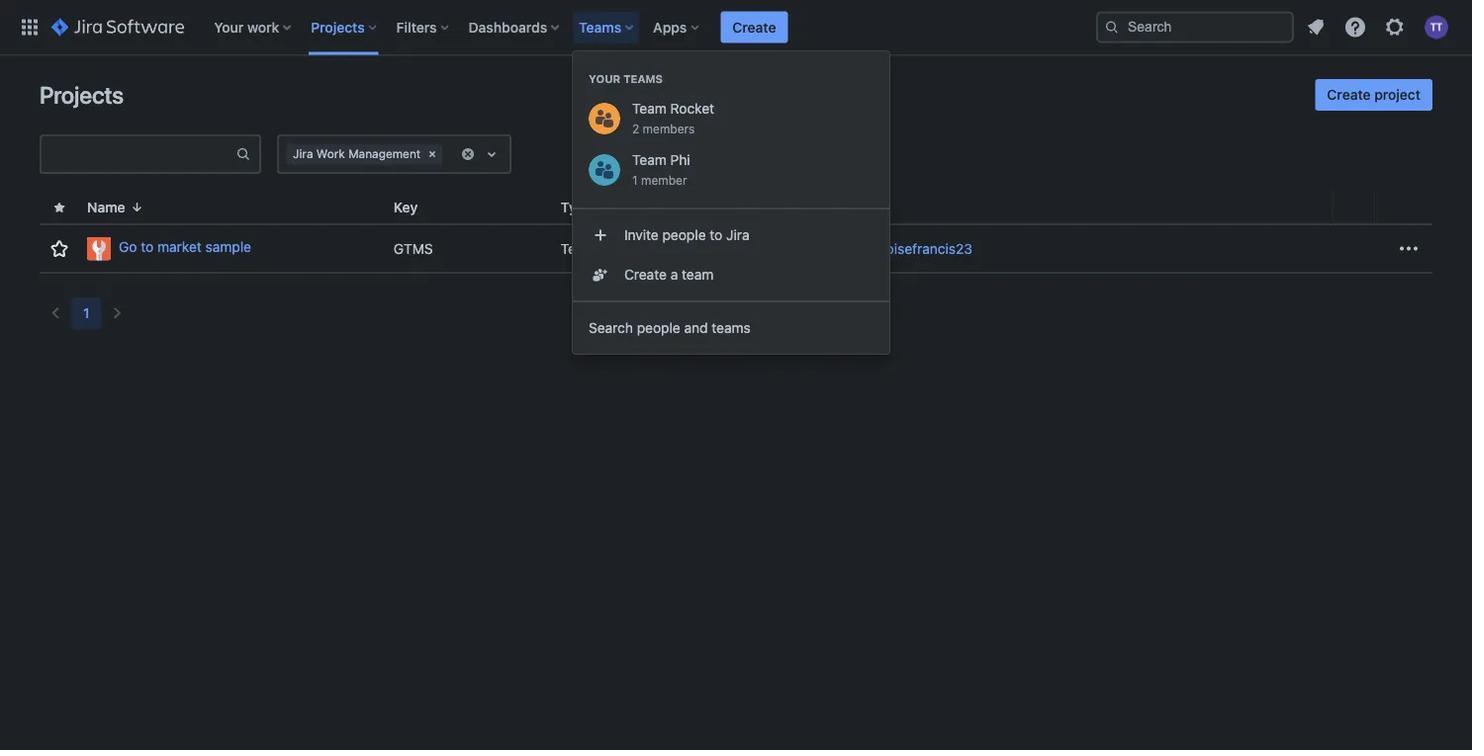 Task type: describe. For each thing, give the bounding box(es) containing it.
team for team phi
[[632, 152, 667, 168]]

lead
[[839, 199, 871, 216]]

clear image
[[460, 146, 476, 162]]

projects button
[[305, 11, 384, 43]]

project
[[1374, 87, 1421, 103]]

work
[[247, 19, 279, 35]]

notifications image
[[1304, 15, 1328, 39]]

1 vertical spatial projects
[[40, 81, 124, 109]]

create project
[[1327, 87, 1421, 103]]

go
[[119, 239, 137, 255]]

settings image
[[1383, 15, 1407, 39]]

and
[[684, 320, 708, 336]]

create a team
[[624, 267, 714, 283]]

previous image
[[44, 302, 67, 325]]

to inside go to market sample link
[[141, 239, 154, 255]]

sample
[[205, 239, 251, 255]]

invite people to jira
[[624, 227, 749, 243]]

help image
[[1343, 15, 1367, 39]]

group containing invite people to jira
[[573, 208, 889, 301]]

work
[[316, 147, 345, 161]]

appswitcher icon image
[[18, 15, 42, 39]]

more image
[[1397, 237, 1421, 261]]

create for create project
[[1327, 87, 1371, 103]]

teams
[[712, 320, 751, 336]]

people for search
[[637, 320, 680, 336]]

open image
[[480, 142, 504, 166]]

market
[[157, 239, 202, 255]]

team rocket image
[[589, 103, 620, 135]]

1 inside team phi 1 member
[[632, 173, 638, 187]]

to inside invite people to jira 'button'
[[710, 227, 722, 243]]

create for create a team
[[624, 267, 667, 283]]

create a team button
[[573, 255, 889, 295]]

go to market sample link
[[87, 237, 378, 261]]

your work
[[214, 19, 279, 35]]

your work button
[[208, 11, 299, 43]]

your for your work
[[214, 19, 244, 35]]

search people and teams button
[[573, 309, 889, 348]]

team rocket 2 members
[[632, 100, 714, 136]]

2
[[632, 122, 639, 136]]

a
[[670, 267, 678, 283]]

business
[[665, 240, 721, 257]]

projects inside dropdown button
[[311, 19, 365, 35]]

search image
[[1104, 19, 1120, 35]]

apps button
[[647, 11, 707, 43]]

clear image
[[425, 146, 440, 162]]

your profile and settings image
[[1425, 15, 1448, 39]]

0 vertical spatial jira
[[293, 147, 313, 161]]

team-managed business
[[561, 240, 721, 257]]

1 inside 1 button
[[83, 305, 90, 322]]

management
[[348, 147, 421, 161]]

lead button
[[831, 197, 895, 219]]

name button
[[79, 197, 153, 219]]

phi
[[670, 152, 690, 168]]

key
[[394, 199, 418, 216]]

teams inside popup button
[[579, 19, 621, 35]]

jira work management
[[293, 147, 421, 161]]



Task type: locate. For each thing, give the bounding box(es) containing it.
your inside popup button
[[214, 19, 244, 35]]

dashboards button
[[463, 11, 567, 43]]

to
[[710, 227, 722, 243], [141, 239, 154, 255]]

your inside your teams group
[[589, 73, 621, 86]]

people up a
[[662, 227, 706, 243]]

0 vertical spatial 1
[[632, 173, 638, 187]]

search people and teams
[[589, 320, 751, 336]]

banner containing your work
[[0, 0, 1472, 55]]

create down the team-managed business
[[624, 267, 667, 283]]

primary element
[[12, 0, 1096, 55]]

filters button
[[390, 11, 457, 43]]

0 horizontal spatial create
[[624, 267, 667, 283]]

team up member
[[632, 152, 667, 168]]

1 vertical spatial people
[[637, 320, 680, 336]]

0 horizontal spatial jira
[[293, 147, 313, 161]]

teams inside group
[[623, 73, 663, 86]]

jira left work
[[293, 147, 313, 161]]

1 left next icon
[[83, 305, 90, 322]]

your left work
[[214, 19, 244, 35]]

create project button
[[1315, 79, 1433, 111]]

jira inside 'button'
[[726, 227, 749, 243]]

your teams group
[[573, 51, 889, 202]]

jira software image
[[51, 15, 184, 39], [51, 15, 184, 39]]

1 horizontal spatial your
[[589, 73, 621, 86]]

1 button
[[71, 298, 101, 329]]

banner
[[0, 0, 1472, 55]]

projects
[[311, 19, 365, 35], [40, 81, 124, 109]]

0 vertical spatial people
[[662, 227, 706, 243]]

to up create a team button
[[710, 227, 722, 243]]

search
[[589, 320, 633, 336]]

eloisefrancis23 link
[[875, 239, 972, 259]]

your for your teams
[[589, 73, 621, 86]]

your teams
[[589, 73, 663, 86]]

teams
[[579, 19, 621, 35], [623, 73, 663, 86]]

1 horizontal spatial projects
[[311, 19, 365, 35]]

1 vertical spatial 1
[[83, 305, 90, 322]]

team
[[682, 267, 714, 283]]

1 horizontal spatial 1
[[632, 173, 638, 187]]

0 horizontal spatial 1
[[83, 305, 90, 322]]

create for create
[[732, 19, 776, 35]]

0 horizontal spatial projects
[[40, 81, 124, 109]]

1
[[632, 173, 638, 187], [83, 305, 90, 322]]

your up team rocket icon
[[589, 73, 621, 86]]

1 left member
[[632, 173, 638, 187]]

0 horizontal spatial teams
[[579, 19, 621, 35]]

team
[[632, 100, 667, 117], [632, 152, 667, 168]]

0 horizontal spatial your
[[214, 19, 244, 35]]

1 horizontal spatial teams
[[623, 73, 663, 86]]

group
[[573, 208, 889, 301]]

0 vertical spatial teams
[[579, 19, 621, 35]]

1 vertical spatial teams
[[623, 73, 663, 86]]

0 vertical spatial create
[[732, 19, 776, 35]]

create left project
[[1327, 87, 1371, 103]]

1 horizontal spatial jira
[[726, 227, 749, 243]]

rocket
[[670, 100, 714, 117]]

Search field
[[1096, 11, 1294, 43]]

teams up your teams
[[579, 19, 621, 35]]

invite
[[624, 227, 659, 243]]

0 vertical spatial projects
[[311, 19, 365, 35]]

0 vertical spatial your
[[214, 19, 244, 35]]

teams button
[[573, 11, 641, 43]]

people inside button
[[637, 320, 680, 336]]

invite people to jira image
[[589, 224, 612, 247]]

go to market sample
[[119, 239, 251, 255]]

team phi image
[[589, 154, 620, 186]]

name
[[87, 199, 125, 216]]

team up 2
[[632, 100, 667, 117]]

gtms
[[394, 240, 433, 257]]

people inside 'button'
[[662, 227, 706, 243]]

people for invite
[[662, 227, 706, 243]]

team phi 1 member
[[632, 152, 690, 187]]

0 horizontal spatial to
[[141, 239, 154, 255]]

1 vertical spatial create
[[1327, 87, 1371, 103]]

1 vertical spatial your
[[589, 73, 621, 86]]

to right go
[[141, 239, 154, 255]]

projects down the appswitcher icon on the left top of page
[[40, 81, 124, 109]]

create right apps popup button
[[732, 19, 776, 35]]

1 horizontal spatial create
[[732, 19, 776, 35]]

create button
[[721, 11, 788, 43]]

team for team rocket
[[632, 100, 667, 117]]

key button
[[386, 197, 441, 219]]

star go to market sample image
[[48, 237, 71, 261]]

jira up create a team button
[[726, 227, 749, 243]]

type
[[561, 199, 593, 216]]

managed
[[602, 240, 661, 257]]

member
[[641, 173, 687, 187]]

2 horizontal spatial create
[[1327, 87, 1371, 103]]

invite people to jira button
[[573, 216, 889, 255]]

next image
[[105, 302, 129, 325]]

members
[[643, 122, 695, 136]]

None text field
[[42, 140, 235, 168]]

0 vertical spatial team
[[632, 100, 667, 117]]

team inside team rocket 2 members
[[632, 100, 667, 117]]

dashboards
[[469, 19, 547, 35]]

people left and
[[637, 320, 680, 336]]

jira
[[293, 147, 313, 161], [726, 227, 749, 243]]

filters
[[396, 19, 437, 35]]

2 vertical spatial create
[[624, 267, 667, 283]]

your
[[214, 19, 244, 35], [589, 73, 621, 86]]

projects right work
[[311, 19, 365, 35]]

team inside team phi 1 member
[[632, 152, 667, 168]]

eloisefrancis23
[[875, 240, 972, 257]]

create
[[732, 19, 776, 35], [1327, 87, 1371, 103], [624, 267, 667, 283]]

2 team from the top
[[632, 152, 667, 168]]

apps
[[653, 19, 687, 35]]

create inside button
[[732, 19, 776, 35]]

teams up team rocket 2 members
[[623, 73, 663, 86]]

1 vertical spatial team
[[632, 152, 667, 168]]

1 vertical spatial jira
[[726, 227, 749, 243]]

1 horizontal spatial to
[[710, 227, 722, 243]]

people
[[662, 227, 706, 243], [637, 320, 680, 336]]

1 team from the top
[[632, 100, 667, 117]]

team-
[[561, 240, 602, 257]]



Task type: vqa. For each thing, say whether or not it's contained in the screenshot.
of to the right
no



